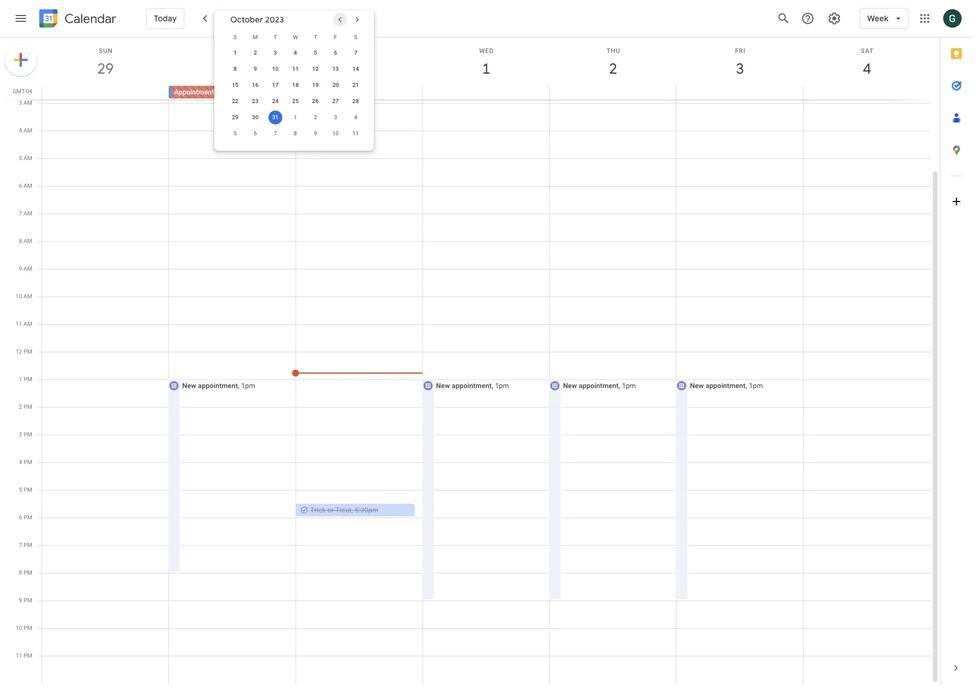 Task type: locate. For each thing, give the bounding box(es) containing it.
1 down 12 pm
[[19, 376, 22, 383]]

6 up 7 am
[[19, 183, 22, 189]]

31 cell
[[265, 110, 285, 126]]

8 pm
[[19, 570, 32, 576]]

8 for 8 am
[[19, 238, 22, 244]]

4 appointment from the left
[[706, 382, 746, 390]]

8 am from the top
[[23, 293, 32, 300]]

am for 4 am
[[23, 127, 32, 134]]

7 pm
[[19, 542, 32, 549]]

10 for the november 10 element
[[332, 130, 339, 137]]

17 element
[[269, 78, 282, 92]]

2
[[254, 50, 257, 56], [314, 114, 317, 120], [19, 404, 22, 410]]

november 7 element
[[269, 127, 282, 141]]

9 pm from the top
[[24, 570, 32, 576]]

4 up 5 pm
[[19, 459, 22, 466]]

12
[[312, 66, 319, 72], [16, 349, 22, 355]]

pm down 2 pm
[[24, 432, 32, 438]]

pm for 12 pm
[[24, 349, 32, 355]]

4 down 28 element
[[354, 114, 357, 120]]

4 down "3 am"
[[19, 127, 22, 134]]

9 am from the top
[[23, 321, 32, 327]]

11
[[292, 66, 299, 72], [353, 130, 359, 137], [16, 321, 22, 327], [16, 653, 22, 660]]

pm down 8 pm
[[24, 598, 32, 604]]

2 for november 2 element
[[314, 114, 317, 120]]

row containing 1
[[225, 45, 366, 61]]

12 pm from the top
[[24, 653, 32, 660]]

5 pm from the top
[[24, 459, 32, 466]]

1
[[234, 50, 237, 56], [294, 114, 297, 120], [19, 376, 22, 383]]

7 am from the top
[[23, 266, 32, 272]]

9 pm
[[19, 598, 32, 604]]

5 down 4 am
[[19, 155, 22, 161]]

pm down 9 pm
[[24, 625, 32, 632]]

6 for november 6 element
[[254, 130, 257, 137]]

13
[[332, 66, 339, 72]]

6 pm from the top
[[24, 487, 32, 493]]

12 for 12 pm
[[16, 349, 22, 355]]

12 element
[[309, 62, 323, 76]]

t right w
[[314, 34, 317, 40]]

8 for 8 pm
[[19, 570, 22, 576]]

row group containing 1
[[225, 45, 366, 142]]

s left m
[[234, 34, 237, 40]]

pm down 4 pm
[[24, 487, 32, 493]]

8 down 7 am
[[19, 238, 22, 244]]

3 new from the left
[[563, 382, 577, 390]]

3 am
[[19, 100, 32, 106]]

16
[[252, 82, 259, 88]]

10 down november 3 'element'
[[332, 130, 339, 137]]

am down 9 am
[[23, 293, 32, 300]]

am down "8 am"
[[23, 266, 32, 272]]

november 4 element
[[349, 111, 363, 125]]

6 for 6 pm
[[19, 515, 22, 521]]

9 am
[[19, 266, 32, 272]]

october
[[230, 14, 263, 25]]

1pm
[[241, 382, 255, 390], [495, 382, 509, 390], [622, 382, 636, 390], [749, 382, 763, 390]]

24
[[272, 98, 279, 104]]

28
[[353, 98, 359, 104]]

30
[[252, 114, 259, 120]]

12 down 11 am
[[16, 349, 22, 355]]

3 am from the top
[[23, 155, 32, 161]]

3 pm from the top
[[24, 404, 32, 410]]

12 up 19
[[312, 66, 319, 72]]

4 for november 4 element
[[354, 114, 357, 120]]

am down 7 am
[[23, 238, 32, 244]]

am for 11 am
[[23, 321, 32, 327]]

10 pm from the top
[[24, 598, 32, 604]]

3 down "27" element
[[334, 114, 337, 120]]

0 horizontal spatial t
[[274, 34, 277, 40]]

10 for 10 am
[[16, 293, 22, 300]]

0 vertical spatial 12
[[312, 66, 319, 72]]

10 pm
[[16, 625, 32, 632]]

10 up 11 am
[[16, 293, 22, 300]]

pm down 1 pm
[[24, 404, 32, 410]]

30 element
[[248, 111, 262, 125]]

november 3 element
[[329, 111, 343, 125]]

pm up 2 pm
[[24, 376, 32, 383]]

11 up "18" in the top left of the page
[[292, 66, 299, 72]]

9
[[254, 66, 257, 72], [314, 130, 317, 137], [19, 266, 22, 272], [19, 598, 22, 604]]

19 element
[[309, 78, 323, 92]]

2 horizontal spatial 2
[[314, 114, 317, 120]]

new appointment , 1pm
[[182, 382, 255, 390], [436, 382, 509, 390], [563, 382, 636, 390], [690, 382, 763, 390]]

1 vertical spatial 12
[[16, 349, 22, 355]]

1 pm
[[19, 376, 32, 383]]

oct
[[244, 10, 266, 27]]

november 9 element
[[309, 127, 323, 141]]

0 vertical spatial 1
[[234, 50, 237, 56]]

7 up 8 pm
[[19, 542, 22, 549]]

november 8 element
[[289, 127, 302, 141]]

am for 9 am
[[23, 266, 32, 272]]

am down "6 am"
[[23, 210, 32, 217]]

13 element
[[329, 62, 343, 76]]

10 inside 10 'element'
[[272, 66, 279, 72]]

28 element
[[349, 95, 363, 108]]

calendar
[[65, 11, 116, 27]]

1 t from the left
[[274, 34, 277, 40]]

1 new appointment , 1pm from the left
[[182, 382, 255, 390]]

pm for 9 pm
[[24, 598, 32, 604]]

4 am from the top
[[23, 183, 32, 189]]

0 horizontal spatial 2
[[19, 404, 22, 410]]

4 pm from the top
[[24, 432, 32, 438]]

4 1pm from the left
[[749, 382, 763, 390]]

17
[[272, 82, 279, 88]]

11 inside "element"
[[292, 66, 299, 72]]

4 am
[[19, 127, 32, 134]]

8 for november 8 element
[[294, 130, 297, 137]]

8 up 9 pm
[[19, 570, 22, 576]]

12 inside grid
[[16, 349, 22, 355]]

am down 4 am
[[23, 155, 32, 161]]

14 element
[[349, 62, 363, 76]]

7 for 7 pm
[[19, 542, 22, 549]]

5
[[314, 50, 317, 56], [234, 130, 237, 137], [19, 155, 22, 161], [19, 487, 22, 493]]

4 new appointment , 1pm from the left
[[690, 382, 763, 390]]

2 vertical spatial 1
[[19, 376, 22, 383]]

pm
[[24, 349, 32, 355], [24, 376, 32, 383], [24, 404, 32, 410], [24, 432, 32, 438], [24, 459, 32, 466], [24, 487, 32, 493], [24, 515, 32, 521], [24, 542, 32, 549], [24, 570, 32, 576], [24, 598, 32, 604], [24, 625, 32, 632], [24, 653, 32, 660]]

7 down 31 cell
[[274, 130, 277, 137]]

2 horizontal spatial 1
[[294, 114, 297, 120]]

21 element
[[349, 78, 363, 92]]

1 inside "element"
[[294, 114, 297, 120]]

t
[[274, 34, 277, 40], [314, 34, 317, 40]]

26
[[312, 98, 319, 104]]

2 new appointment , 1pm from the left
[[436, 382, 509, 390]]

10 inside the november 10 element
[[332, 130, 339, 137]]

9 inside the november 9 element
[[314, 130, 317, 137]]

4 pm
[[19, 459, 32, 466]]

8 pm from the top
[[24, 542, 32, 549]]

nov
[[280, 10, 302, 27]]

4 for 4 am
[[19, 127, 22, 134]]

10
[[272, 66, 279, 72], [332, 130, 339, 137], [16, 293, 22, 300], [16, 625, 22, 632]]

row group
[[225, 45, 366, 142]]

9 up 10 am
[[19, 266, 22, 272]]

12 pm
[[16, 349, 32, 355]]

5 down 4 pm
[[19, 487, 22, 493]]

3 down gmt-
[[19, 100, 22, 106]]

14
[[353, 66, 359, 72]]

7 for 7 am
[[19, 210, 22, 217]]

9 up 10 pm
[[19, 598, 22, 604]]

5 am from the top
[[23, 210, 32, 217]]

3 new appointment , 1pm from the left
[[563, 382, 636, 390]]

1 am from the top
[[23, 100, 32, 106]]

cell containing trick or treat
[[295, 20, 423, 685]]

appointment row
[[37, 86, 940, 100]]

9 for 9 am
[[19, 266, 22, 272]]

31, today element
[[269, 111, 282, 125]]

row containing 5
[[225, 126, 366, 142]]

1 horizontal spatial s
[[354, 34, 358, 40]]

6 down '30' element
[[254, 130, 257, 137]]

5 for 5 am
[[19, 155, 22, 161]]

3 for 3 am
[[19, 100, 22, 106]]

2 down 26 element on the left of page
[[314, 114, 317, 120]]

5 pm
[[19, 487, 32, 493]]

trick or treat , 5:30pm
[[310, 507, 379, 515]]

1 down 25 "element"
[[294, 114, 297, 120]]

7 down "6 am"
[[19, 210, 22, 217]]

2 down m
[[254, 50, 257, 56]]

,
[[238, 382, 240, 390], [492, 382, 494, 390], [619, 382, 621, 390], [746, 382, 747, 390], [352, 507, 353, 515]]

or
[[328, 507, 334, 515]]

1 up '15'
[[234, 50, 237, 56]]

6 down f
[[334, 50, 337, 56]]

pm for 6 pm
[[24, 515, 32, 521]]

2 inside grid
[[19, 404, 22, 410]]

12 inside row
[[312, 66, 319, 72]]

am down "3 am"
[[23, 127, 32, 134]]

11 down 10 pm
[[16, 653, 22, 660]]

–
[[269, 10, 277, 27]]

20
[[332, 82, 339, 88]]

t down the –
[[274, 34, 277, 40]]

1 vertical spatial 1
[[294, 114, 297, 120]]

november 5 element
[[228, 127, 242, 141]]

1 horizontal spatial 12
[[312, 66, 319, 72]]

pm for 2 pm
[[24, 404, 32, 410]]

3 down 2 pm
[[19, 432, 22, 438]]

0 horizontal spatial s
[[234, 34, 237, 40]]

treat
[[336, 507, 352, 515]]

november 2 element
[[309, 111, 323, 125]]

am up 7 am
[[23, 183, 32, 189]]

2 am from the top
[[23, 127, 32, 134]]

5 down 29 element
[[234, 130, 237, 137]]

new
[[182, 382, 196, 390], [436, 382, 450, 390], [563, 382, 577, 390], [690, 382, 704, 390]]

3 for 3 pm
[[19, 432, 22, 438]]

pm up 1 pm
[[24, 349, 32, 355]]

3 inside 'element'
[[334, 114, 337, 120]]

calendar heading
[[62, 11, 116, 27]]

2023
[[305, 10, 333, 27], [265, 14, 284, 25]]

11 down november 4 element
[[353, 130, 359, 137]]

am for 5 am
[[23, 155, 32, 161]]

3
[[274, 50, 277, 56], [19, 100, 22, 106], [334, 114, 337, 120], [19, 432, 22, 438]]

10 up 11 pm
[[16, 625, 22, 632]]

4 down w
[[294, 50, 297, 56]]

pm up 9 pm
[[24, 570, 32, 576]]

11 down 10 am
[[16, 321, 22, 327]]

row containing 8
[[225, 61, 366, 77]]

grid
[[0, 20, 940, 685]]

6 inside november 6 element
[[254, 130, 257, 137]]

october 2023
[[230, 14, 284, 25]]

7
[[354, 50, 357, 56], [274, 130, 277, 137], [19, 210, 22, 217], [19, 542, 22, 549]]

1 horizontal spatial t
[[314, 34, 317, 40]]

16 element
[[248, 78, 262, 92]]

10 am
[[16, 293, 32, 300]]

6
[[334, 50, 337, 56], [254, 130, 257, 137], [19, 183, 22, 189], [19, 515, 22, 521]]

4
[[294, 50, 297, 56], [354, 114, 357, 120], [19, 127, 22, 134], [19, 459, 22, 466]]

pm down 10 pm
[[24, 653, 32, 660]]

27
[[332, 98, 339, 104]]

8
[[234, 66, 237, 72], [294, 130, 297, 137], [19, 238, 22, 244], [19, 570, 22, 576]]

2 pm from the top
[[24, 376, 32, 383]]

november 11 element
[[349, 127, 363, 141]]

1 pm from the top
[[24, 349, 32, 355]]

31
[[272, 114, 279, 120]]

am up 12 pm
[[23, 321, 32, 327]]

am
[[23, 100, 32, 106], [23, 127, 32, 134], [23, 155, 32, 161], [23, 183, 32, 189], [23, 210, 32, 217], [23, 238, 32, 244], [23, 266, 32, 272], [23, 293, 32, 300], [23, 321, 32, 327]]

2 appointment from the left
[[452, 382, 492, 390]]

pm up 5 pm
[[24, 459, 32, 466]]

7 for november 7 element
[[274, 130, 277, 137]]

10 for 10 'element'
[[272, 66, 279, 72]]

22 element
[[228, 95, 242, 108]]

2 down 1 pm
[[19, 404, 22, 410]]

cell
[[42, 20, 169, 685], [168, 20, 296, 685], [295, 20, 423, 685], [422, 20, 550, 685], [549, 20, 677, 685], [676, 20, 804, 685], [804, 20, 931, 685], [42, 86, 169, 100], [296, 86, 423, 100], [423, 86, 550, 100], [550, 86, 677, 100], [677, 86, 804, 100], [804, 86, 930, 100]]

7 pm from the top
[[24, 515, 32, 521]]

9 for the november 9 element
[[314, 130, 317, 137]]

10 up 17
[[272, 66, 279, 72]]

9 up 16
[[254, 66, 257, 72]]

8 down november 1 "element"
[[294, 130, 297, 137]]

0 horizontal spatial 12
[[16, 349, 22, 355]]

9 down november 2 element
[[314, 130, 317, 137]]

pm for 11 pm
[[24, 653, 32, 660]]

row
[[37, 20, 931, 685], [225, 29, 366, 45], [225, 45, 366, 61], [225, 61, 366, 77], [225, 77, 366, 93], [225, 93, 366, 110], [225, 110, 366, 126], [225, 126, 366, 142]]

2 vertical spatial 2
[[19, 404, 22, 410]]

6 up the 7 pm
[[19, 515, 22, 521]]

1 vertical spatial 2
[[314, 114, 317, 120]]

pm up 8 pm
[[24, 542, 32, 549]]

am down the 04 at the top of the page
[[23, 100, 32, 106]]

m
[[253, 34, 258, 40]]

today button
[[146, 8, 184, 29]]

6 am from the top
[[23, 238, 32, 244]]

appointment
[[198, 382, 238, 390], [452, 382, 492, 390], [579, 382, 619, 390], [706, 382, 746, 390]]

pm up the 7 pm
[[24, 515, 32, 521]]

11 pm from the top
[[24, 625, 32, 632]]

tab list
[[941, 37, 973, 653]]

0 vertical spatial 2
[[254, 50, 257, 56]]

11 am
[[16, 321, 32, 327]]

s
[[234, 34, 237, 40], [354, 34, 358, 40]]

23
[[252, 98, 259, 104]]

november 1 element
[[289, 111, 302, 125]]

s right f
[[354, 34, 358, 40]]

0 horizontal spatial 1
[[19, 376, 22, 383]]



Task type: vqa. For each thing, say whether or not it's contained in the screenshot.


Task type: describe. For each thing, give the bounding box(es) containing it.
18 element
[[289, 78, 302, 92]]

19
[[312, 82, 319, 88]]

grid containing appointment
[[0, 20, 940, 685]]

4 for 4 pm
[[19, 459, 22, 466]]

pm for 4 pm
[[24, 459, 32, 466]]

1 1pm from the left
[[241, 382, 255, 390]]

1 horizontal spatial 2
[[254, 50, 257, 56]]

11 element
[[289, 62, 302, 76]]

1 s from the left
[[234, 34, 237, 40]]

1 for november 1 "element"
[[294, 114, 297, 120]]

oct – nov 2023
[[244, 10, 333, 27]]

21
[[353, 82, 359, 88]]

11 for 11 pm
[[16, 653, 22, 660]]

8 up '15'
[[234, 66, 237, 72]]

7 am
[[19, 210, 32, 217]]

row containing new appointment
[[37, 20, 931, 685]]

9 for 9 pm
[[19, 598, 22, 604]]

3 for november 3 'element'
[[334, 114, 337, 120]]

3 up 10 'element'
[[274, 50, 277, 56]]

1 appointment from the left
[[198, 382, 238, 390]]

pm for 8 pm
[[24, 570, 32, 576]]

3 1pm from the left
[[622, 382, 636, 390]]

pm for 5 pm
[[24, 487, 32, 493]]

gmt-04
[[13, 88, 32, 95]]

29
[[232, 114, 239, 120]]

24 element
[[269, 95, 282, 108]]

trick
[[310, 507, 326, 515]]

8 am
[[19, 238, 32, 244]]

11 for '11' "element"
[[292, 66, 299, 72]]

november 6 element
[[248, 127, 262, 141]]

row containing 22
[[225, 93, 366, 110]]

23 element
[[248, 95, 262, 108]]

2 t from the left
[[314, 34, 317, 40]]

pm for 1 pm
[[24, 376, 32, 383]]

am for 3 am
[[23, 100, 32, 106]]

18
[[292, 82, 299, 88]]

12 for 12
[[312, 66, 319, 72]]

pm for 7 pm
[[24, 542, 32, 549]]

6 for 6 am
[[19, 183, 22, 189]]

oct – nov 2023 button
[[240, 10, 352, 27]]

pm for 3 pm
[[24, 432, 32, 438]]

2 s from the left
[[354, 34, 358, 40]]

0 horizontal spatial 2023
[[265, 14, 284, 25]]

am for 8 am
[[23, 238, 32, 244]]

11 for 11 am
[[16, 321, 22, 327]]

27 element
[[329, 95, 343, 108]]

november 10 element
[[329, 127, 343, 141]]

w
[[293, 34, 298, 40]]

calendar element
[[37, 7, 116, 32]]

6 am
[[19, 183, 32, 189]]

1 horizontal spatial 1
[[234, 50, 237, 56]]

15 element
[[228, 78, 242, 92]]

11 for november 11 element
[[353, 130, 359, 137]]

7 up 14
[[354, 50, 357, 56]]

row containing 29
[[225, 110, 366, 126]]

october 2023 grid
[[225, 29, 366, 142]]

3 pm
[[19, 432, 32, 438]]

22
[[232, 98, 239, 104]]

1 for 1 pm
[[19, 376, 22, 383]]

today
[[154, 13, 177, 24]]

row containing s
[[225, 29, 366, 45]]

04
[[26, 88, 32, 95]]

6 pm
[[19, 515, 32, 521]]

1 new from the left
[[182, 382, 196, 390]]

29 element
[[228, 111, 242, 125]]

2 for 2 pm
[[19, 404, 22, 410]]

15
[[232, 82, 239, 88]]

am for 10 am
[[23, 293, 32, 300]]

5 up 12 element
[[314, 50, 317, 56]]

25 element
[[289, 95, 302, 108]]

4 new from the left
[[690, 382, 704, 390]]

gmt-
[[13, 88, 26, 95]]

25
[[292, 98, 299, 104]]

appointment button
[[171, 86, 289, 99]]

am for 7 am
[[23, 210, 32, 217]]

1 horizontal spatial 2023
[[305, 10, 333, 27]]

11 pm
[[16, 653, 32, 660]]

pm for 10 pm
[[24, 625, 32, 632]]

20 element
[[329, 78, 343, 92]]

10 for 10 pm
[[16, 625, 22, 632]]

2 new from the left
[[436, 382, 450, 390]]

3 appointment from the left
[[579, 382, 619, 390]]

5:30pm
[[355, 507, 379, 515]]

2 1pm from the left
[[495, 382, 509, 390]]

10 element
[[269, 62, 282, 76]]

5 for 5 pm
[[19, 487, 22, 493]]

26 element
[[309, 95, 323, 108]]

f
[[334, 34, 337, 40]]

row containing 15
[[225, 77, 366, 93]]

5 am
[[19, 155, 32, 161]]

5 for 'november 5' element on the top left of page
[[234, 130, 237, 137]]

appointment
[[174, 88, 214, 96]]

2 pm
[[19, 404, 32, 410]]

am for 6 am
[[23, 183, 32, 189]]



